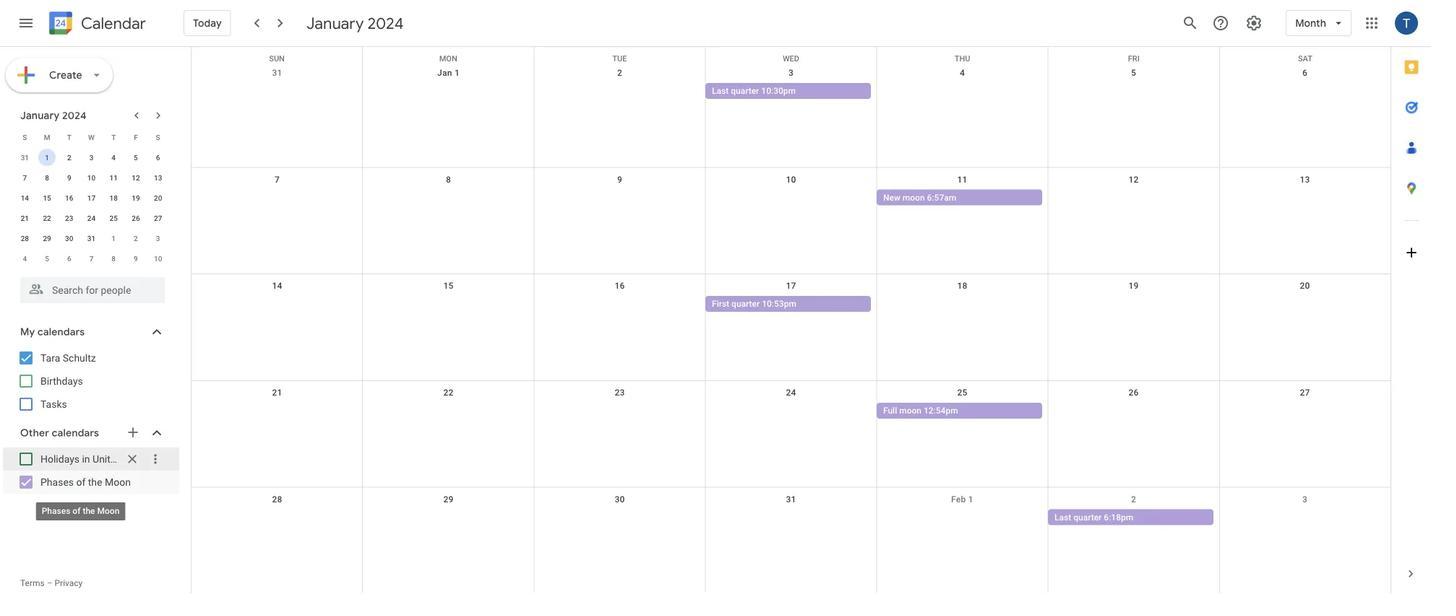 Task type: describe. For each thing, give the bounding box(es) containing it.
create
[[49, 69, 82, 82]]

10:53pm
[[762, 299, 797, 310]]

1 horizontal spatial 27
[[1300, 388, 1310, 398]]

20 inside "element"
[[154, 194, 162, 202]]

1 vertical spatial 21
[[272, 388, 282, 398]]

30 element
[[61, 230, 78, 247]]

2 s from the left
[[156, 133, 160, 142]]

united
[[93, 454, 122, 466]]

13 for sun
[[1300, 175, 1310, 185]]

25 element
[[105, 210, 122, 227]]

new moon 6:57am button
[[877, 190, 1042, 206]]

17 inside grid
[[786, 281, 796, 291]]

1 inside cell
[[45, 153, 49, 162]]

28 element
[[16, 230, 34, 247]]

terms link
[[20, 579, 45, 589]]

6:57am
[[927, 193, 957, 203]]

main drawer image
[[17, 14, 35, 32]]

my calendars button
[[3, 321, 179, 344]]

the inside list item
[[88, 477, 102, 489]]

other calendars
[[20, 427, 99, 440]]

30 for 1
[[65, 234, 73, 243]]

1 horizontal spatial 9
[[134, 254, 138, 263]]

february 7 element
[[83, 250, 100, 267]]

0 horizontal spatial 2024
[[62, 109, 87, 122]]

2 up last quarter 6:18pm button
[[1131, 495, 1136, 505]]

22 inside january 2024 grid
[[43, 214, 51, 223]]

my calendars
[[20, 326, 85, 339]]

calendars for my calendars
[[38, 326, 85, 339]]

7 for sun
[[275, 175, 280, 185]]

jan
[[437, 68, 452, 78]]

7 for january 2024
[[23, 173, 27, 182]]

first quarter 10:53pm
[[712, 299, 797, 310]]

1 vertical spatial 5
[[134, 153, 138, 162]]

14 element
[[16, 189, 34, 207]]

quarter for 10:53pm
[[732, 299, 760, 310]]

9 for january 2024
[[67, 173, 71, 182]]

2 right 1 cell
[[67, 153, 71, 162]]

first
[[712, 299, 729, 310]]

states
[[124, 454, 153, 466]]

january 2024 grid
[[14, 127, 169, 269]]

row containing s
[[14, 127, 169, 147]]

row containing sun
[[192, 47, 1391, 63]]

row group containing 31
[[14, 147, 169, 269]]

holidays
[[40, 454, 80, 466]]

0 horizontal spatial january
[[20, 109, 60, 122]]

23 inside row group
[[65, 214, 73, 223]]

terms
[[20, 579, 45, 589]]

february 10 element
[[149, 250, 167, 267]]

1 horizontal spatial 6
[[156, 153, 160, 162]]

moon inside list item
[[105, 477, 131, 489]]

8 for january 2024
[[45, 173, 49, 182]]

privacy
[[55, 579, 83, 589]]

other calendars list
[[3, 448, 179, 494]]

february 1 element
[[105, 230, 122, 247]]

row containing 4
[[14, 249, 169, 269]]

1 s from the left
[[23, 133, 27, 142]]

22 element
[[38, 210, 56, 227]]

12 element
[[127, 169, 145, 187]]

0 horizontal spatial 6
[[67, 254, 71, 263]]

18 inside row group
[[110, 194, 118, 202]]

birthdays
[[40, 376, 83, 387]]

today button
[[184, 6, 231, 40]]

tara
[[40, 352, 60, 364]]

last quarter 6:18pm button
[[1048, 510, 1214, 526]]

16 inside january 2024 grid
[[65, 194, 73, 202]]

10 for sun
[[786, 175, 796, 185]]

full
[[883, 406, 897, 416]]

february 9 element
[[127, 250, 145, 267]]

new
[[883, 193, 901, 203]]

tasks
[[40, 399, 67, 411]]

19 element
[[127, 189, 145, 207]]

1 horizontal spatial 7
[[89, 254, 93, 263]]

0 horizontal spatial 5
[[45, 254, 49, 263]]

last for last quarter 6:18pm
[[1055, 513, 1071, 523]]

1 vertical spatial phases of the moon
[[42, 507, 120, 517]]

0 vertical spatial january 2024
[[306, 13, 404, 33]]

31 element
[[83, 230, 100, 247]]

15 element
[[38, 189, 56, 207]]

11 for sun
[[957, 175, 968, 185]]

29 for feb 1
[[443, 495, 454, 505]]

1 down "25" element
[[112, 234, 116, 243]]

19 inside grid
[[1129, 281, 1139, 291]]

1 right jan
[[455, 68, 460, 78]]

10:30pm
[[761, 86, 796, 96]]

sat
[[1298, 54, 1313, 63]]

23 element
[[61, 210, 78, 227]]

1 horizontal spatial january
[[306, 13, 364, 33]]

other
[[20, 427, 49, 440]]

25 inside grid
[[957, 388, 968, 398]]

february 5 element
[[38, 250, 56, 267]]

1 horizontal spatial 8
[[112, 254, 116, 263]]

last quarter 6:18pm
[[1055, 513, 1134, 523]]

1 vertical spatial 22
[[443, 388, 454, 398]]

2 horizontal spatial 4
[[960, 68, 965, 78]]

feb 1
[[951, 495, 974, 505]]

26 inside grid
[[1129, 388, 1139, 398]]

other calendars button
[[3, 422, 179, 445]]

0 vertical spatial 2024
[[368, 13, 404, 33]]

10 element
[[83, 169, 100, 187]]

2 down 26 element
[[134, 234, 138, 243]]

26 element
[[127, 210, 145, 227]]

1 vertical spatial of
[[73, 507, 81, 517]]

my calendars list
[[3, 347, 179, 416]]

holidays in united states list item
[[3, 448, 179, 471]]

quarter for 10:30pm
[[731, 86, 759, 96]]

28 for 1
[[21, 234, 29, 243]]

privacy link
[[55, 579, 83, 589]]

17 element
[[83, 189, 100, 207]]

holidays in united states
[[40, 454, 153, 466]]

calendars for other calendars
[[52, 427, 99, 440]]

settings menu image
[[1246, 14, 1263, 32]]

0 vertical spatial 5
[[1131, 68, 1136, 78]]



Task type: vqa. For each thing, say whether or not it's contained in the screenshot.
9 element in the left of the page
no



Task type: locate. For each thing, give the bounding box(es) containing it.
mon
[[439, 54, 457, 63]]

moon for new
[[903, 193, 925, 203]]

21
[[21, 214, 29, 223], [272, 388, 282, 398]]

create button
[[6, 58, 113, 93]]

s up december 31 element on the top of page
[[23, 133, 27, 142]]

the
[[88, 477, 102, 489], [83, 507, 95, 517]]

26 inside row group
[[132, 214, 140, 223]]

17
[[87, 194, 96, 202], [786, 281, 796, 291]]

0 horizontal spatial january 2024
[[20, 109, 87, 122]]

0 vertical spatial 20
[[154, 194, 162, 202]]

2 vertical spatial 5
[[45, 254, 49, 263]]

1 vertical spatial 26
[[1129, 388, 1139, 398]]

quarter inside the last quarter 10:30pm button
[[731, 86, 759, 96]]

6 up the 13 element
[[156, 153, 160, 162]]

0 vertical spatial 30
[[65, 234, 73, 243]]

1 horizontal spatial 16
[[615, 281, 625, 291]]

t right the m
[[67, 133, 71, 142]]

24 inside grid
[[87, 214, 96, 223]]

6
[[1303, 68, 1308, 78], [156, 153, 160, 162], [67, 254, 71, 263]]

0 vertical spatial 24
[[87, 214, 96, 223]]

0 vertical spatial moon
[[105, 477, 131, 489]]

the down holidays in united states
[[88, 477, 102, 489]]

0 horizontal spatial 10
[[87, 173, 96, 182]]

2 horizontal spatial 9
[[617, 175, 622, 185]]

2 vertical spatial 6
[[67, 254, 71, 263]]

14
[[21, 194, 29, 202], [272, 281, 282, 291]]

21 element
[[16, 210, 34, 227]]

phases down holidays
[[40, 477, 74, 489]]

s right the 'f'
[[156, 133, 160, 142]]

phases of the moon inside list item
[[40, 477, 131, 489]]

tue
[[613, 54, 627, 63]]

1 vertical spatial 14
[[272, 281, 282, 291]]

calendar element
[[46, 9, 146, 40]]

1 vertical spatial calendars
[[52, 427, 99, 440]]

of down in
[[76, 477, 86, 489]]

1 vertical spatial 6
[[156, 153, 160, 162]]

jan 1
[[437, 68, 460, 78]]

8
[[45, 173, 49, 182], [446, 175, 451, 185], [112, 254, 116, 263]]

12 for sun
[[1129, 175, 1139, 185]]

1 down the m
[[45, 153, 49, 162]]

1 vertical spatial moon
[[899, 406, 922, 416]]

thu
[[955, 54, 970, 63]]

1 horizontal spatial t
[[111, 133, 116, 142]]

february 2 element
[[127, 230, 145, 247]]

25 up 'full moon 12:54pm' button
[[957, 388, 968, 398]]

0 horizontal spatial 13
[[154, 173, 162, 182]]

4 down thu
[[960, 68, 965, 78]]

29
[[43, 234, 51, 243], [443, 495, 454, 505]]

today
[[193, 17, 222, 30]]

grid containing 31
[[191, 47, 1391, 595]]

t
[[67, 133, 71, 142], [111, 133, 116, 142]]

of inside list item
[[76, 477, 86, 489]]

27 inside january 2024 grid
[[154, 214, 162, 223]]

15 inside row group
[[43, 194, 51, 202]]

0 horizontal spatial 21
[[21, 214, 29, 223]]

0 vertical spatial of
[[76, 477, 86, 489]]

0 vertical spatial phases
[[40, 477, 74, 489]]

the down phases of the moon list item
[[83, 507, 95, 517]]

phases down phases of the moon list item
[[42, 507, 70, 517]]

8 for sun
[[446, 175, 451, 185]]

0 vertical spatial 27
[[154, 214, 162, 223]]

calendars
[[38, 326, 85, 339], [52, 427, 99, 440]]

0 vertical spatial january
[[306, 13, 364, 33]]

0 vertical spatial 25
[[110, 214, 118, 223]]

18 inside grid
[[957, 281, 968, 291]]

phases of the moon down phases of the moon list item
[[42, 507, 120, 517]]

phases of the moon down in
[[40, 477, 131, 489]]

quarter inside the first quarter 10:53pm button
[[732, 299, 760, 310]]

11 element
[[105, 169, 122, 187]]

20 inside grid
[[1300, 281, 1310, 291]]

calendars up in
[[52, 427, 99, 440]]

28 inside grid
[[272, 495, 282, 505]]

0 horizontal spatial 24
[[87, 214, 96, 223]]

row
[[192, 47, 1391, 63], [192, 61, 1391, 168], [14, 127, 169, 147], [14, 147, 169, 168], [14, 168, 169, 188], [192, 168, 1391, 275], [14, 188, 169, 208], [14, 208, 169, 228], [14, 228, 169, 249], [14, 249, 169, 269], [192, 275, 1391, 382], [192, 382, 1391, 488], [192, 488, 1391, 595]]

16 element
[[61, 189, 78, 207]]

month
[[1296, 17, 1327, 30]]

20
[[154, 194, 162, 202], [1300, 281, 1310, 291]]

1 horizontal spatial 14
[[272, 281, 282, 291]]

5 down fri
[[1131, 68, 1136, 78]]

11
[[110, 173, 118, 182], [957, 175, 968, 185]]

january
[[306, 13, 364, 33], [20, 109, 60, 122]]

w
[[88, 133, 95, 142]]

0 horizontal spatial 16
[[65, 194, 73, 202]]

1 horizontal spatial 26
[[1129, 388, 1139, 398]]

1 horizontal spatial 24
[[786, 388, 796, 398]]

2 horizontal spatial 6
[[1303, 68, 1308, 78]]

quarter for 6:18pm
[[1074, 513, 1102, 523]]

fri
[[1128, 54, 1140, 63]]

0 horizontal spatial 26
[[132, 214, 140, 223]]

calendars up tara schultz
[[38, 326, 85, 339]]

1 horizontal spatial january 2024
[[306, 13, 404, 33]]

13 element
[[149, 169, 167, 187]]

1 t from the left
[[67, 133, 71, 142]]

1 horizontal spatial 13
[[1300, 175, 1310, 185]]

1 horizontal spatial 20
[[1300, 281, 1310, 291]]

last quarter 10:30pm
[[712, 86, 796, 96]]

phases of the moon list item
[[3, 471, 179, 494]]

wed
[[783, 54, 800, 63]]

29 inside january 2024 grid
[[43, 234, 51, 243]]

24
[[87, 214, 96, 223], [786, 388, 796, 398]]

2 down tue
[[617, 68, 622, 78]]

0 vertical spatial 18
[[110, 194, 118, 202]]

quarter left 6:18pm
[[1074, 513, 1102, 523]]

last
[[712, 86, 729, 96], [1055, 513, 1071, 523]]

13 inside grid
[[1300, 175, 1310, 185]]

moon inside button
[[899, 406, 922, 416]]

13 for january 2024
[[154, 173, 162, 182]]

1 vertical spatial 23
[[615, 388, 625, 398]]

phases inside phases of the moon list item
[[40, 477, 74, 489]]

0 vertical spatial phases of the moon
[[40, 477, 131, 489]]

1 vertical spatial 24
[[786, 388, 796, 398]]

quarter left 10:30pm
[[731, 86, 759, 96]]

0 horizontal spatial 8
[[45, 173, 49, 182]]

1 vertical spatial january 2024
[[20, 109, 87, 122]]

moon
[[105, 477, 131, 489], [97, 507, 120, 517]]

23 inside grid
[[615, 388, 625, 398]]

phases of the moon
[[40, 477, 131, 489], [42, 507, 120, 517]]

of
[[76, 477, 86, 489], [73, 507, 81, 517]]

14 inside january 2024 grid
[[21, 194, 29, 202]]

moon for full
[[899, 406, 922, 416]]

30
[[65, 234, 73, 243], [615, 495, 625, 505]]

0 horizontal spatial 4
[[23, 254, 27, 263]]

0 vertical spatial 29
[[43, 234, 51, 243]]

21 inside january 2024 grid
[[21, 214, 29, 223]]

1 vertical spatial moon
[[97, 507, 120, 517]]

grid
[[191, 47, 1391, 595]]

17 inside row group
[[87, 194, 96, 202]]

0 vertical spatial 19
[[132, 194, 140, 202]]

1 horizontal spatial 10
[[154, 254, 162, 263]]

m
[[44, 133, 50, 142]]

17 up the first quarter 10:53pm button
[[786, 281, 796, 291]]

tab list
[[1392, 47, 1431, 554]]

7 inside grid
[[275, 175, 280, 185]]

3
[[789, 68, 794, 78], [89, 153, 93, 162], [156, 234, 160, 243], [1303, 495, 1308, 505]]

2 horizontal spatial 5
[[1131, 68, 1136, 78]]

1 horizontal spatial 22
[[443, 388, 454, 398]]

moon right new
[[903, 193, 925, 203]]

phases
[[40, 477, 74, 489], [42, 507, 70, 517]]

27
[[154, 214, 162, 223], [1300, 388, 1310, 398]]

0 horizontal spatial 23
[[65, 214, 73, 223]]

february 8 element
[[105, 250, 122, 267]]

1 right feb
[[969, 495, 974, 505]]

2 t from the left
[[111, 133, 116, 142]]

28 for feb 1
[[272, 495, 282, 505]]

calendar
[[81, 13, 146, 34]]

13 inside row group
[[154, 173, 162, 182]]

2024
[[368, 13, 404, 33], [62, 109, 87, 122]]

4
[[960, 68, 965, 78], [112, 153, 116, 162], [23, 254, 27, 263]]

1 vertical spatial the
[[83, 507, 95, 517]]

1 horizontal spatial 4
[[112, 153, 116, 162]]

schultz
[[63, 352, 96, 364]]

1 horizontal spatial 2024
[[368, 13, 404, 33]]

9 inside grid
[[617, 175, 622, 185]]

19 inside 19 element
[[132, 194, 140, 202]]

february 6 element
[[61, 250, 78, 267]]

0 horizontal spatial 30
[[65, 234, 73, 243]]

of down phases of the moon list item
[[73, 507, 81, 517]]

1 horizontal spatial 30
[[615, 495, 625, 505]]

t left the 'f'
[[111, 133, 116, 142]]

first quarter 10:53pm button
[[706, 297, 871, 312]]

0 vertical spatial last
[[712, 86, 729, 96]]

1 horizontal spatial 19
[[1129, 281, 1139, 291]]

1 horizontal spatial 29
[[443, 495, 454, 505]]

23
[[65, 214, 73, 223], [615, 388, 625, 398]]

1 horizontal spatial 15
[[443, 281, 454, 291]]

feb
[[951, 495, 966, 505]]

28
[[21, 234, 29, 243], [272, 495, 282, 505]]

25 up february 1 element
[[110, 214, 118, 223]]

last left 6:18pm
[[1055, 513, 1071, 523]]

1 vertical spatial 2024
[[62, 109, 87, 122]]

1 vertical spatial last
[[1055, 513, 1071, 523]]

tara schultz
[[40, 352, 96, 364]]

0 vertical spatial the
[[88, 477, 102, 489]]

last for last quarter 10:30pm
[[712, 86, 729, 96]]

1 vertical spatial 17
[[786, 281, 796, 291]]

10 inside 'element'
[[154, 254, 162, 263]]

30 for feb 1
[[615, 495, 625, 505]]

2
[[617, 68, 622, 78], [67, 153, 71, 162], [134, 234, 138, 243], [1131, 495, 1136, 505]]

0 horizontal spatial 17
[[87, 194, 96, 202]]

11 inside grid
[[957, 175, 968, 185]]

24 element
[[83, 210, 100, 227]]

12 inside 12 element
[[132, 173, 140, 182]]

7
[[23, 173, 27, 182], [275, 175, 280, 185], [89, 254, 93, 263]]

0 horizontal spatial t
[[67, 133, 71, 142]]

add other calendars image
[[126, 426, 140, 440]]

11 for january 2024
[[110, 173, 118, 182]]

19
[[132, 194, 140, 202], [1129, 281, 1139, 291]]

1 vertical spatial phases
[[42, 507, 70, 517]]

terms – privacy
[[20, 579, 83, 589]]

0 vertical spatial 28
[[21, 234, 29, 243]]

calendar heading
[[78, 13, 146, 34]]

5
[[1131, 68, 1136, 78], [134, 153, 138, 162], [45, 254, 49, 263]]

1
[[455, 68, 460, 78], [45, 153, 49, 162], [112, 234, 116, 243], [969, 495, 974, 505]]

11 inside "11" element
[[110, 173, 118, 182]]

10 for january 2024
[[87, 173, 96, 182]]

0 vertical spatial 6
[[1303, 68, 1308, 78]]

my
[[20, 326, 35, 339]]

0 horizontal spatial s
[[23, 133, 27, 142]]

in
[[82, 454, 90, 466]]

0 horizontal spatial 9
[[67, 173, 71, 182]]

0 horizontal spatial 28
[[21, 234, 29, 243]]

26
[[132, 214, 140, 223], [1129, 388, 1139, 398]]

last inside last quarter 6:18pm button
[[1055, 513, 1071, 523]]

quarter
[[731, 86, 759, 96], [732, 299, 760, 310], [1074, 513, 1102, 523]]

month button
[[1286, 6, 1352, 40]]

10
[[87, 173, 96, 182], [786, 175, 796, 185], [154, 254, 162, 263]]

quarter right the first on the bottom
[[732, 299, 760, 310]]

february 3 element
[[149, 230, 167, 247]]

s
[[23, 133, 27, 142], [156, 133, 160, 142]]

29 for 1
[[43, 234, 51, 243]]

quarter inside last quarter 6:18pm button
[[1074, 513, 1102, 523]]

17 up 24 element on the left
[[87, 194, 96, 202]]

15 inside grid
[[443, 281, 454, 291]]

1 vertical spatial 28
[[272, 495, 282, 505]]

last inside the last quarter 10:30pm button
[[712, 86, 729, 96]]

0 vertical spatial 4
[[960, 68, 965, 78]]

december 31 element
[[16, 149, 34, 166]]

1 vertical spatial quarter
[[732, 299, 760, 310]]

1 horizontal spatial 28
[[272, 495, 282, 505]]

16
[[65, 194, 73, 202], [615, 281, 625, 291]]

28 inside row group
[[21, 234, 29, 243]]

18 element
[[105, 189, 122, 207]]

27 element
[[149, 210, 167, 227]]

2 horizontal spatial 10
[[786, 175, 796, 185]]

full moon 12:54pm
[[883, 406, 958, 416]]

1 vertical spatial 29
[[443, 495, 454, 505]]

january 2024
[[306, 13, 404, 33], [20, 109, 87, 122]]

1 horizontal spatial 21
[[272, 388, 282, 398]]

18
[[110, 194, 118, 202], [957, 281, 968, 291]]

11 up new moon 6:57am button
[[957, 175, 968, 185]]

31
[[272, 68, 282, 78], [21, 153, 29, 162], [87, 234, 96, 243], [786, 495, 796, 505]]

row group
[[14, 147, 169, 269]]

11 up 18 element
[[110, 173, 118, 182]]

1 vertical spatial 16
[[615, 281, 625, 291]]

calendars inside dropdown button
[[38, 326, 85, 339]]

5 down 29 element
[[45, 254, 49, 263]]

None search field
[[0, 272, 179, 304]]

29 element
[[38, 230, 56, 247]]

5 up 12 element
[[134, 153, 138, 162]]

9 for sun
[[617, 175, 622, 185]]

4 up "11" element
[[112, 153, 116, 162]]

0 vertical spatial moon
[[903, 193, 925, 203]]

cell
[[192, 83, 363, 100], [363, 83, 534, 100], [534, 83, 706, 100], [877, 83, 1048, 100], [1048, 83, 1220, 100], [192, 190, 363, 207], [363, 190, 534, 207], [534, 190, 706, 207], [706, 190, 877, 207], [1048, 190, 1220, 207], [192, 297, 363, 314], [363, 297, 534, 314], [534, 297, 706, 314], [877, 297, 1048, 314], [1048, 297, 1220, 314], [192, 403, 363, 421], [363, 403, 534, 421], [534, 403, 706, 421], [706, 403, 877, 421], [1048, 403, 1220, 421], [192, 510, 363, 527], [363, 510, 534, 527], [534, 510, 706, 527], [706, 510, 877, 527], [877, 510, 1048, 527]]

2 horizontal spatial 7
[[275, 175, 280, 185]]

1 vertical spatial 4
[[112, 153, 116, 162]]

new moon 6:57am
[[883, 193, 957, 203]]

13
[[154, 173, 162, 182], [1300, 175, 1310, 185]]

4 down 28 element at the top of the page
[[23, 254, 27, 263]]

0 horizontal spatial 25
[[110, 214, 118, 223]]

0 vertical spatial 23
[[65, 214, 73, 223]]

february 4 element
[[16, 250, 34, 267]]

0 vertical spatial quarter
[[731, 86, 759, 96]]

0 vertical spatial 26
[[132, 214, 140, 223]]

full moon 12:54pm button
[[877, 403, 1042, 419]]

1 vertical spatial 30
[[615, 495, 625, 505]]

moon right full
[[899, 406, 922, 416]]

25 inside row group
[[110, 214, 118, 223]]

moon down united
[[105, 477, 131, 489]]

15
[[43, 194, 51, 202], [443, 281, 454, 291]]

last left 10:30pm
[[712, 86, 729, 96]]

0 horizontal spatial 11
[[110, 173, 118, 182]]

3 inside february 3 element
[[156, 234, 160, 243]]

0 horizontal spatial 14
[[21, 194, 29, 202]]

1 vertical spatial 15
[[443, 281, 454, 291]]

12:54pm
[[924, 406, 958, 416]]

6 down sat in the top of the page
[[1303, 68, 1308, 78]]

6 down "30" "element"
[[67, 254, 71, 263]]

moon inside button
[[903, 193, 925, 203]]

f
[[134, 133, 138, 142]]

22
[[43, 214, 51, 223], [443, 388, 454, 398]]

20 element
[[149, 189, 167, 207]]

moon
[[903, 193, 925, 203], [899, 406, 922, 416]]

moon down phases of the moon list item
[[97, 507, 120, 517]]

0 horizontal spatial 22
[[43, 214, 51, 223]]

last quarter 10:30pm button
[[706, 83, 871, 99]]

1 cell
[[36, 147, 58, 168]]

0 horizontal spatial last
[[712, 86, 729, 96]]

1 horizontal spatial 12
[[1129, 175, 1139, 185]]

–
[[47, 579, 52, 589]]

1 horizontal spatial last
[[1055, 513, 1071, 523]]

sun
[[269, 54, 285, 63]]

6:18pm
[[1104, 513, 1134, 523]]

12 for january 2024
[[132, 173, 140, 182]]

30 inside "30" "element"
[[65, 234, 73, 243]]

calendars inside dropdown button
[[52, 427, 99, 440]]

Search for people text field
[[29, 278, 156, 304]]



